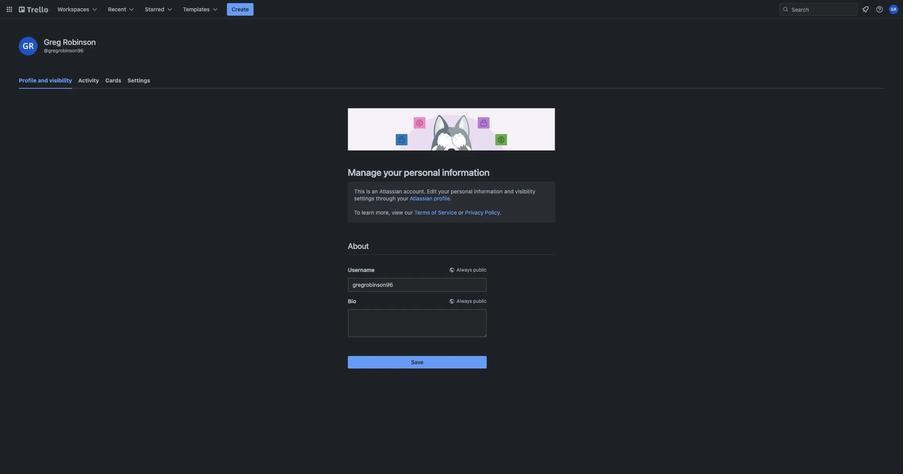 Task type: describe. For each thing, give the bounding box(es) containing it.
through
[[376, 195, 396, 202]]

Search field
[[789, 4, 858, 15]]

greg robinson @ gregrobinson96
[[44, 38, 96, 54]]

0 horizontal spatial and
[[38, 77, 48, 84]]

templates
[[183, 6, 210, 13]]

service
[[438, 209, 457, 216]]

of
[[432, 209, 437, 216]]

workspaces button
[[53, 3, 102, 16]]

Bio text field
[[348, 310, 487, 338]]

create
[[232, 6, 249, 13]]

save button
[[348, 357, 487, 369]]

or
[[459, 209, 464, 216]]

save
[[411, 359, 424, 366]]

our
[[405, 209, 413, 216]]

account.
[[404, 188, 426, 195]]

this is an atlassian account. edit your personal information and visibility settings through your
[[354, 188, 536, 202]]

templates button
[[178, 3, 222, 16]]

terms
[[415, 209, 430, 216]]

profile
[[19, 77, 37, 84]]

. to learn more, view our
[[354, 195, 452, 216]]

to
[[354, 209, 360, 216]]

and inside this is an atlassian account. edit your personal information and visibility settings through your
[[504, 188, 514, 195]]

search image
[[783, 6, 789, 13]]

personal inside this is an atlassian account. edit your personal information and visibility settings through your
[[451, 188, 473, 195]]

0 vertical spatial your
[[384, 167, 402, 178]]

0 horizontal spatial personal
[[404, 167, 440, 178]]

always for bio
[[457, 299, 472, 304]]

1 vertical spatial your
[[438, 188, 450, 195]]

terms of service link
[[415, 209, 457, 216]]

greg robinson (gregrobinson96) image
[[889, 5, 899, 14]]

visibility inside this is an atlassian account. edit your personal information and visibility settings through your
[[515, 188, 536, 195]]

cards
[[105, 77, 121, 84]]

create button
[[227, 3, 254, 16]]

atlassian profile
[[410, 195, 450, 202]]

settings
[[128, 77, 150, 84]]

profile and visibility
[[19, 77, 72, 84]]

0 horizontal spatial visibility
[[49, 77, 72, 84]]

workspaces
[[58, 6, 89, 13]]

view
[[392, 209, 403, 216]]

is
[[366, 188, 371, 195]]

policy
[[485, 209, 500, 216]]

back to home image
[[19, 3, 48, 16]]

manage your personal information
[[348, 167, 490, 178]]

information inside this is an atlassian account. edit your personal information and visibility settings through your
[[474, 188, 503, 195]]



Task type: vqa. For each thing, say whether or not it's contained in the screenshot.
Done for Make sure sponsors are indicated for Tech Talk
no



Task type: locate. For each thing, give the bounding box(es) containing it.
1 vertical spatial and
[[504, 188, 514, 195]]

open information menu image
[[876, 5, 884, 13]]

0 vertical spatial atlassian
[[380, 188, 402, 195]]

greg
[[44, 38, 61, 47]]

more,
[[376, 209, 390, 216]]

bio
[[348, 298, 356, 305]]

personal
[[404, 167, 440, 178], [451, 188, 473, 195]]

2 vertical spatial your
[[397, 195, 408, 202]]

edit
[[427, 188, 437, 195]]

profile
[[434, 195, 450, 202]]

0 horizontal spatial .
[[450, 195, 452, 202]]

1 always public from the top
[[457, 267, 487, 273]]

1 horizontal spatial atlassian
[[410, 195, 433, 202]]

1 horizontal spatial visibility
[[515, 188, 536, 195]]

always for username
[[457, 267, 472, 273]]

profile and visibility link
[[19, 74, 72, 89]]

starred
[[145, 6, 164, 13]]

0 vertical spatial always
[[457, 267, 472, 273]]

0 notifications image
[[861, 5, 871, 14]]

privacy policy link
[[465, 209, 500, 216]]

0 horizontal spatial atlassian
[[380, 188, 402, 195]]

0 vertical spatial always public
[[457, 267, 487, 273]]

1 vertical spatial always public
[[457, 299, 487, 304]]

2 always from the top
[[457, 299, 472, 304]]

1 vertical spatial visibility
[[515, 188, 536, 195]]

public for bio
[[473, 299, 487, 304]]

your up through
[[384, 167, 402, 178]]

public
[[473, 267, 487, 273], [473, 299, 487, 304]]

. right privacy
[[500, 209, 501, 216]]

atlassian down account.
[[410, 195, 433, 202]]

privacy
[[465, 209, 484, 216]]

1 always from the top
[[457, 267, 472, 273]]

this
[[354, 188, 365, 195]]

gregrobinson96
[[48, 48, 84, 54]]

robinson
[[63, 38, 96, 47]]

recent button
[[103, 3, 139, 16]]

1 vertical spatial .
[[500, 209, 501, 216]]

switch to… image
[[5, 5, 13, 13]]

greg robinson (gregrobinson96) image
[[19, 37, 38, 56]]

1 vertical spatial always
[[457, 299, 472, 304]]

1 public from the top
[[473, 267, 487, 273]]

learn
[[362, 209, 374, 216]]

public for username
[[473, 267, 487, 273]]

username
[[348, 267, 375, 274]]

atlassian
[[380, 188, 402, 195], [410, 195, 433, 202]]

always
[[457, 267, 472, 273], [457, 299, 472, 304]]

atlassian up through
[[380, 188, 402, 195]]

visibility
[[49, 77, 72, 84], [515, 188, 536, 195]]

. inside '. to learn more, view our'
[[450, 195, 452, 202]]

about
[[348, 242, 369, 251]]

information
[[442, 167, 490, 178], [474, 188, 503, 195]]

always public for username
[[457, 267, 487, 273]]

information up this is an atlassian account. edit your personal information and visibility settings through your on the top
[[442, 167, 490, 178]]

activity link
[[78, 74, 99, 88]]

. up service
[[450, 195, 452, 202]]

information up policy
[[474, 188, 503, 195]]

terms of service or privacy policy .
[[415, 209, 501, 216]]

0 vertical spatial .
[[450, 195, 452, 202]]

primary element
[[0, 0, 903, 19]]

0 vertical spatial and
[[38, 77, 48, 84]]

your up profile
[[438, 188, 450, 195]]

0 vertical spatial information
[[442, 167, 490, 178]]

starred button
[[140, 3, 177, 16]]

personal up or
[[451, 188, 473, 195]]

atlassian inside this is an atlassian account. edit your personal information and visibility settings through your
[[380, 188, 402, 195]]

1 horizontal spatial personal
[[451, 188, 473, 195]]

your
[[384, 167, 402, 178], [438, 188, 450, 195], [397, 195, 408, 202]]

your down account.
[[397, 195, 408, 202]]

Username text field
[[348, 278, 487, 292]]

@
[[44, 48, 48, 54]]

always public for bio
[[457, 299, 487, 304]]

1 vertical spatial information
[[474, 188, 503, 195]]

1 horizontal spatial .
[[500, 209, 501, 216]]

always public
[[457, 267, 487, 273], [457, 299, 487, 304]]

personal up account.
[[404, 167, 440, 178]]

an
[[372, 188, 378, 195]]

1 vertical spatial personal
[[451, 188, 473, 195]]

1 horizontal spatial and
[[504, 188, 514, 195]]

activity
[[78, 77, 99, 84]]

and
[[38, 77, 48, 84], [504, 188, 514, 195]]

1 vertical spatial public
[[473, 299, 487, 304]]

0 vertical spatial public
[[473, 267, 487, 273]]

0 vertical spatial personal
[[404, 167, 440, 178]]

settings link
[[128, 74, 150, 88]]

settings
[[354, 195, 375, 202]]

cards link
[[105, 74, 121, 88]]

0 vertical spatial visibility
[[49, 77, 72, 84]]

manage
[[348, 167, 382, 178]]

1 vertical spatial atlassian
[[410, 195, 433, 202]]

.
[[450, 195, 452, 202], [500, 209, 501, 216]]

2 always public from the top
[[457, 299, 487, 304]]

recent
[[108, 6, 126, 13]]

atlassian profile link
[[410, 195, 450, 202]]

2 public from the top
[[473, 299, 487, 304]]



